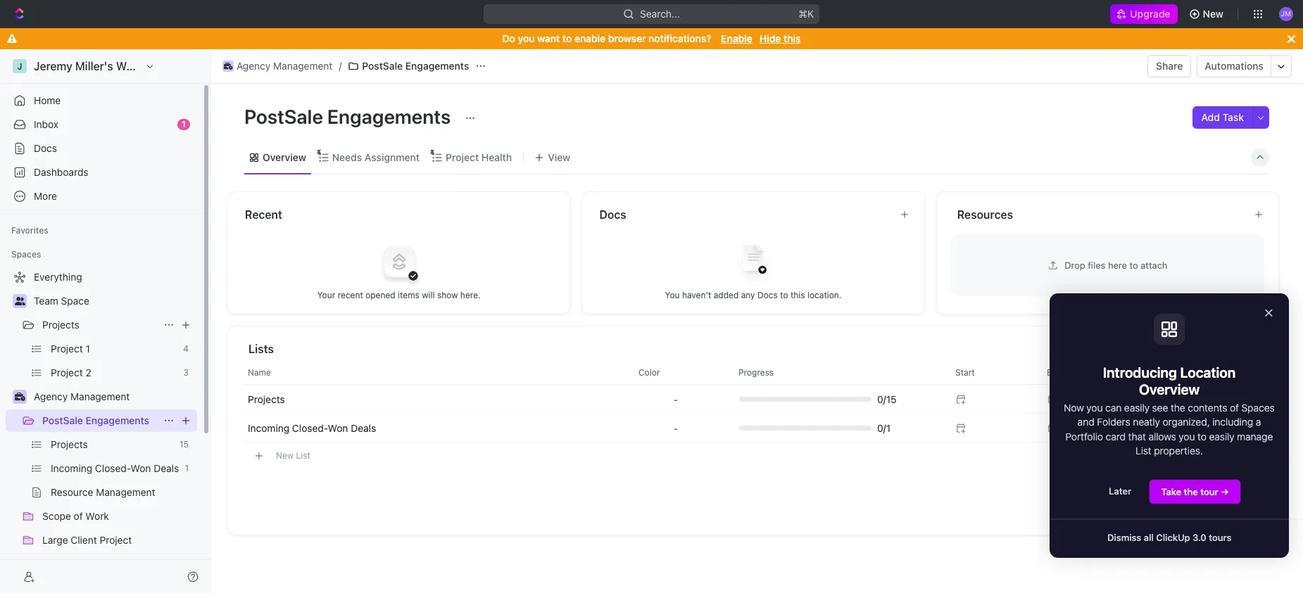 Task type: locate. For each thing, give the bounding box(es) containing it.
project left 2
[[51, 367, 83, 379]]

1 vertical spatial incoming closed-won deals link
[[51, 458, 179, 480]]

lists
[[249, 343, 274, 356]]

favorites button
[[6, 223, 54, 239]]

postsale engagements link down 2
[[42, 410, 158, 432]]

dropdown menu image
[[674, 423, 678, 434]]

1 vertical spatial agency management
[[34, 391, 130, 403]]

docs
[[34, 142, 57, 154], [600, 208, 627, 221], [758, 290, 778, 300]]

×
[[1265, 304, 1274, 320]]

1 horizontal spatial won
[[328, 422, 348, 434]]

1 vertical spatial closed-
[[95, 463, 131, 475]]

1 vertical spatial of
[[74, 511, 83, 523]]

2 vertical spatial projects link
[[51, 434, 174, 456]]

1 horizontal spatial overview
[[1139, 382, 1200, 398]]

list
[[1136, 445, 1152, 457], [296, 450, 310, 461]]

0 horizontal spatial easily
[[1125, 402, 1150, 414]]

0 horizontal spatial won
[[131, 463, 151, 475]]

0 horizontal spatial docs
[[34, 142, 57, 154]]

0 horizontal spatial new
[[276, 450, 294, 461]]

1 horizontal spatial you
[[1087, 402, 1103, 414]]

navigation
[[1050, 294, 1304, 559]]

15
[[180, 439, 189, 450]]

the
[[1171, 402, 1186, 414], [1184, 487, 1199, 498]]

later
[[1109, 486, 1132, 497]]

2 vertical spatial projects
[[51, 439, 88, 451]]

1 horizontal spatial postsale
[[244, 105, 323, 128]]

feedback
[[71, 558, 116, 570]]

0 vertical spatial incoming closed-won deals link
[[248, 422, 376, 434]]

0 horizontal spatial postsale
[[42, 415, 83, 427]]

projects link up incoming closed-won deals 1
[[51, 434, 174, 456]]

1 horizontal spatial deals
[[351, 422, 376, 434]]

1 horizontal spatial spaces
[[1242, 402, 1275, 414]]

1 vertical spatial this
[[791, 290, 805, 300]]

incoming up resource
[[51, 463, 92, 475]]

incoming inside tree
[[51, 463, 92, 475]]

this right the hide
[[784, 32, 801, 44]]

won for incoming closed-won deals 1
[[131, 463, 151, 475]]

1 vertical spatial deals
[[154, 463, 179, 475]]

1 horizontal spatial new
[[1203, 8, 1224, 20]]

2 horizontal spatial docs
[[758, 290, 778, 300]]

projects for the bottom projects link
[[51, 439, 88, 451]]

assignment
[[365, 151, 420, 163]]

1 horizontal spatial easily
[[1210, 431, 1235, 443]]

0 horizontal spatial agency
[[34, 391, 68, 403]]

projects down "team space"
[[42, 319, 79, 331]]

easily down including
[[1210, 431, 1235, 443]]

1 vertical spatial spaces
[[1242, 402, 1275, 414]]

incoming closed-won deals link up new list
[[248, 422, 376, 434]]

0 vertical spatial incoming
[[248, 422, 290, 434]]

this left "location."
[[791, 290, 805, 300]]

new for new
[[1203, 8, 1224, 20]]

large
[[42, 535, 68, 547]]

1 vertical spatial agency management link
[[34, 386, 194, 408]]

2 vertical spatial 1
[[185, 463, 189, 474]]

overview link
[[260, 148, 306, 167]]

0 horizontal spatial incoming
[[51, 463, 92, 475]]

dashboards link
[[6, 161, 197, 184]]

1 vertical spatial agency
[[34, 391, 68, 403]]

and
[[1078, 416, 1095, 428]]

2 vertical spatial postsale engagements
[[42, 415, 149, 427]]

4
[[183, 344, 189, 354]]

agency management link down project 2 link
[[34, 386, 194, 408]]

0 horizontal spatial agency management
[[34, 391, 130, 403]]

management down 2
[[70, 391, 130, 403]]

resource management link
[[51, 482, 194, 504]]

needs
[[332, 151, 362, 163]]

2 vertical spatial management
[[96, 487, 155, 499]]

take the tour → button
[[1150, 480, 1242, 505]]

view button
[[530, 148, 576, 167]]

work
[[86, 511, 109, 523]]

2 vertical spatial docs
[[758, 290, 778, 300]]

1 vertical spatial engagements
[[327, 105, 451, 128]]

to right the any
[[780, 290, 788, 300]]

agency management down 2
[[34, 391, 130, 403]]

list down that in the bottom of the page
[[1136, 445, 1152, 457]]

the left tour
[[1184, 487, 1199, 498]]

any
[[741, 290, 755, 300]]

0 horizontal spatial list
[[296, 450, 310, 461]]

dropdown menu image
[[674, 394, 678, 405]]

0 horizontal spatial postsale engagements link
[[42, 410, 158, 432]]

1 vertical spatial projects
[[248, 393, 285, 405]]

list down "incoming closed-won deals"
[[296, 450, 310, 461]]

to right here
[[1130, 260, 1139, 271]]

0 horizontal spatial client
[[42, 558, 69, 570]]

jeremy miller's workspace, , element
[[13, 59, 27, 73]]

team
[[34, 295, 58, 307]]

agency right business time icon
[[237, 60, 271, 72]]

0 vertical spatial projects link
[[42, 314, 158, 337]]

postsale
[[362, 60, 403, 72], [244, 105, 323, 128], [42, 415, 83, 427]]

0 vertical spatial this
[[784, 32, 801, 44]]

0 vertical spatial won
[[328, 422, 348, 434]]

engagements inside tree
[[86, 415, 149, 427]]

engagements
[[406, 60, 469, 72], [327, 105, 451, 128], [86, 415, 149, 427]]

closed- inside tree
[[95, 463, 131, 475]]

agency right business time image
[[34, 391, 68, 403]]

take
[[1162, 487, 1182, 498]]

0 vertical spatial the
[[1171, 402, 1186, 414]]

project for project health
[[446, 151, 479, 163]]

2 vertical spatial engagements
[[86, 415, 149, 427]]

that
[[1129, 431, 1146, 443]]

postsale engagements link
[[345, 58, 473, 75], [42, 410, 158, 432]]

project left 'health' on the top left of page
[[446, 151, 479, 163]]

2 vertical spatial you
[[1179, 431, 1195, 443]]

overview up recent
[[263, 151, 306, 163]]

spaces down "favorites" button
[[11, 249, 41, 260]]

projects link down name
[[248, 393, 285, 405]]

agency management left /
[[237, 60, 333, 72]]

projects down name
[[248, 393, 285, 405]]

0 horizontal spatial overview
[[263, 151, 306, 163]]

1 horizontal spatial list
[[1136, 445, 1152, 457]]

0 vertical spatial spaces
[[11, 249, 41, 260]]

client feedback link
[[42, 554, 194, 576]]

project
[[446, 151, 479, 163], [51, 343, 83, 355], [51, 367, 83, 379], [100, 535, 132, 547]]

agency management link left /
[[219, 58, 336, 75]]

resource management
[[51, 487, 155, 499]]

0 vertical spatial postsale engagements
[[362, 60, 469, 72]]

scope of work
[[42, 511, 109, 523]]

health
[[482, 151, 512, 163]]

0 vertical spatial you
[[518, 32, 535, 44]]

color
[[639, 367, 660, 378]]

0 vertical spatial of
[[1230, 402, 1239, 414]]

1 horizontal spatial client
[[71, 535, 97, 547]]

0 horizontal spatial spaces
[[11, 249, 41, 260]]

1 vertical spatial overview
[[1139, 382, 1200, 398]]

of up including
[[1230, 402, 1239, 414]]

0 vertical spatial agency management link
[[219, 58, 336, 75]]

management inside resource management link
[[96, 487, 155, 499]]

spaces up a
[[1242, 402, 1275, 414]]

0 vertical spatial client
[[71, 535, 97, 547]]

won inside 'sidebar' navigation
[[131, 463, 151, 475]]

client down large
[[42, 558, 69, 570]]

1 horizontal spatial closed-
[[292, 422, 328, 434]]

0 horizontal spatial agency management link
[[34, 386, 194, 408]]

1 vertical spatial client
[[42, 558, 69, 570]]

project 2
[[51, 367, 91, 379]]

1
[[182, 119, 186, 130], [86, 343, 90, 355], [185, 463, 189, 474]]

incoming
[[248, 422, 290, 434], [51, 463, 92, 475]]

jeremy miller's workspace
[[34, 60, 174, 73]]

management left /
[[273, 60, 333, 72]]

incoming closed-won deals link up resource management link
[[51, 458, 179, 480]]

closed- up resource management
[[95, 463, 131, 475]]

docs inside docs link
[[34, 142, 57, 154]]

0 horizontal spatial deals
[[154, 463, 179, 475]]

projects link
[[42, 314, 158, 337], [248, 393, 285, 405], [51, 434, 174, 456]]

upgrade
[[1131, 8, 1171, 20]]

lists button
[[248, 341, 1263, 358]]

1 vertical spatial 1
[[86, 343, 90, 355]]

large client project link
[[42, 530, 194, 552]]

a
[[1256, 416, 1262, 428]]

add
[[1202, 111, 1220, 123]]

tour
[[1201, 487, 1219, 498]]

1 vertical spatial won
[[131, 463, 151, 475]]

space
[[61, 295, 89, 307]]

spaces
[[11, 249, 41, 260], [1242, 402, 1275, 414]]

deals
[[351, 422, 376, 434], [154, 463, 179, 475]]

1 vertical spatial incoming
[[51, 463, 92, 475]]

1 vertical spatial new
[[276, 450, 294, 461]]

postsale down project 2
[[42, 415, 83, 427]]

new up automations
[[1203, 8, 1224, 20]]

management
[[273, 60, 333, 72], [70, 391, 130, 403], [96, 487, 155, 499]]

to right want
[[563, 32, 572, 44]]

management down incoming closed-won deals 1
[[96, 487, 155, 499]]

your recent opened items will show here.
[[317, 290, 481, 300]]

projects link down team space link
[[42, 314, 158, 337]]

0 vertical spatial deals
[[351, 422, 376, 434]]

attach
[[1141, 260, 1168, 271]]

2 vertical spatial postsale
[[42, 415, 83, 427]]

view button
[[530, 141, 576, 174]]

0 vertical spatial overview
[[263, 151, 306, 163]]

resources
[[958, 208, 1014, 221]]

0 vertical spatial docs
[[34, 142, 57, 154]]

0 vertical spatial postsale engagements link
[[345, 58, 473, 75]]

easily up neatly
[[1125, 402, 1150, 414]]

deals for incoming closed-won deals
[[351, 422, 376, 434]]

incoming up new list
[[248, 422, 290, 434]]

0 horizontal spatial of
[[74, 511, 83, 523]]

you down organized,
[[1179, 431, 1195, 443]]

postsale engagements link right /
[[345, 58, 473, 75]]

0 vertical spatial new
[[1203, 8, 1224, 20]]

closed-
[[292, 422, 328, 434], [95, 463, 131, 475]]

deals for incoming closed-won deals 1
[[154, 463, 179, 475]]

of left work
[[74, 511, 83, 523]]

spaces inside 'sidebar' navigation
[[11, 249, 41, 260]]

1 horizontal spatial of
[[1230, 402, 1239, 414]]

no most used docs image
[[725, 233, 782, 290]]

end button
[[1039, 362, 1102, 384]]

more
[[34, 190, 57, 202]]

closed- up new list
[[292, 422, 328, 434]]

1 horizontal spatial agency
[[237, 60, 271, 72]]

projects
[[42, 319, 79, 331], [248, 393, 285, 405], [51, 439, 88, 451]]

projects up resource
[[51, 439, 88, 451]]

postsale right /
[[362, 60, 403, 72]]

agency management
[[237, 60, 333, 72], [34, 391, 130, 403]]

client feedback
[[42, 558, 116, 570]]

client up the client feedback at the left
[[71, 535, 97, 547]]

overview up the see at the right bottom of the page
[[1139, 382, 1200, 398]]

contents
[[1188, 402, 1228, 414]]

overview inside "link"
[[263, 151, 306, 163]]

spaces inside introducing location overview now you can easily see the contents of spaces and folders neatly organized, including a portfolio card that allows you to easily manage list properties.
[[1242, 402, 1275, 414]]

0 vertical spatial projects
[[42, 319, 79, 331]]

take the tour →
[[1162, 487, 1230, 498]]

j
[[17, 61, 22, 71]]

1 vertical spatial the
[[1184, 487, 1199, 498]]

needs assignment
[[332, 151, 420, 163]]

tree
[[6, 266, 197, 594]]

/
[[339, 60, 342, 72]]

project up project 2
[[51, 343, 83, 355]]

you right do
[[518, 32, 535, 44]]

deals inside tree
[[154, 463, 179, 475]]

0 horizontal spatial incoming closed-won deals link
[[51, 458, 179, 480]]

0 vertical spatial postsale
[[362, 60, 403, 72]]

easily
[[1125, 402, 1150, 414], [1210, 431, 1235, 443]]

you
[[518, 32, 535, 44], [1087, 402, 1103, 414], [1179, 431, 1195, 443]]

agency inside tree
[[34, 391, 68, 403]]

1 horizontal spatial incoming
[[248, 422, 290, 434]]

0 vertical spatial closed-
[[292, 422, 328, 434]]

0 horizontal spatial closed-
[[95, 463, 131, 475]]

browser
[[608, 32, 646, 44]]

0 vertical spatial easily
[[1125, 402, 1150, 414]]

0 vertical spatial agency management
[[237, 60, 333, 72]]

tree containing everything
[[6, 266, 197, 594]]

to down organized,
[[1198, 431, 1207, 443]]

new down "incoming closed-won deals"
[[276, 450, 294, 461]]

client
[[71, 535, 97, 547], [42, 558, 69, 570]]

1 horizontal spatial postsale engagements link
[[345, 58, 473, 75]]

task
[[1223, 111, 1244, 123]]

won for incoming closed-won deals
[[328, 422, 348, 434]]

2 horizontal spatial you
[[1179, 431, 1195, 443]]

new button
[[1184, 3, 1232, 25]]

closed- for incoming closed-won deals 1
[[95, 463, 131, 475]]

1 horizontal spatial docs
[[600, 208, 627, 221]]

you up and
[[1087, 402, 1103, 414]]

the up organized,
[[1171, 402, 1186, 414]]

resource
[[51, 487, 93, 499]]

postsale up overview "link"
[[244, 105, 323, 128]]

do
[[502, 32, 515, 44]]



Task type: describe. For each thing, give the bounding box(es) containing it.
dismiss all clickup 3.0 tours
[[1108, 533, 1232, 544]]

enable
[[575, 32, 606, 44]]

want
[[537, 32, 560, 44]]

resources button
[[957, 206, 1243, 223]]

to inside introducing location overview now you can easily see the contents of spaces and folders neatly organized, including a portfolio card that allows you to easily manage list properties.
[[1198, 431, 1207, 443]]

postsale inside tree
[[42, 415, 83, 427]]

list inside introducing location overview now you can easily see the contents of spaces and folders neatly organized, including a portfolio card that allows you to easily manage list properties.
[[1136, 445, 1152, 457]]

1 horizontal spatial agency management
[[237, 60, 333, 72]]

clickup
[[1157, 533, 1191, 544]]

share button
[[1148, 55, 1192, 77]]

owner button
[[1169, 362, 1232, 384]]

incoming closed-won deals
[[248, 422, 376, 434]]

name button
[[242, 362, 630, 384]]

recent
[[338, 290, 363, 300]]

agency management inside tree
[[34, 391, 130, 403]]

1 vertical spatial easily
[[1210, 431, 1235, 443]]

1 vertical spatial postsale
[[244, 105, 323, 128]]

view
[[548, 151, 571, 163]]

0/15
[[878, 393, 897, 405]]

your
[[317, 290, 335, 300]]

team space link
[[34, 290, 194, 313]]

new list button
[[242, 444, 1268, 468]]

neatly
[[1133, 416, 1161, 428]]

owner
[[1178, 367, 1204, 378]]

add task button
[[1193, 106, 1253, 129]]

scope
[[42, 511, 71, 523]]

recent
[[245, 208, 282, 221]]

1 vertical spatial postsale engagements link
[[42, 410, 158, 432]]

incoming for incoming closed-won deals
[[248, 422, 290, 434]]

project health link
[[443, 148, 512, 167]]

dismiss all clickup 3.0 tours button
[[1097, 526, 1243, 550]]

of inside introducing location overview now you can easily see the contents of spaces and folders neatly organized, including a portfolio card that allows you to easily manage list properties.
[[1230, 402, 1239, 414]]

do you want to enable browser notifications? enable hide this
[[502, 32, 801, 44]]

0 horizontal spatial you
[[518, 32, 535, 44]]

name
[[248, 367, 271, 378]]

jeremy
[[34, 60, 72, 73]]

notifications?
[[649, 32, 712, 44]]

you
[[665, 290, 680, 300]]

introducing
[[1103, 365, 1178, 381]]

1 vertical spatial postsale engagements
[[244, 105, 455, 128]]

1 inside incoming closed-won deals 1
[[185, 463, 189, 474]]

inbox
[[34, 118, 58, 130]]

list inside button
[[296, 450, 310, 461]]

agency management link inside tree
[[34, 386, 194, 408]]

⌘k
[[799, 8, 814, 20]]

everything
[[34, 271, 82, 283]]

1 vertical spatial management
[[70, 391, 130, 403]]

progress
[[739, 367, 774, 378]]

you haven't added any docs to this location.
[[665, 290, 842, 300]]

1 horizontal spatial incoming closed-won deals link
[[248, 422, 376, 434]]

business time image
[[14, 393, 25, 401]]

will
[[422, 290, 435, 300]]

including
[[1213, 416, 1254, 428]]

end
[[1047, 367, 1062, 378]]

1 vertical spatial docs
[[600, 208, 627, 221]]

search...
[[640, 8, 680, 20]]

the inside introducing location overview now you can easily see the contents of spaces and folders neatly organized, including a portfolio card that allows you to easily manage list properties.
[[1171, 402, 1186, 414]]

items
[[398, 290, 420, 300]]

here
[[1108, 260, 1127, 271]]

add task
[[1202, 111, 1244, 123]]

tree inside 'sidebar' navigation
[[6, 266, 197, 594]]

show
[[437, 290, 458, 300]]

later button
[[1098, 480, 1143, 504]]

project 2 link
[[51, 362, 178, 385]]

haven't
[[682, 290, 712, 300]]

projects for top projects link
[[42, 319, 79, 331]]

tours
[[1209, 533, 1232, 544]]

properties.
[[1155, 445, 1203, 457]]

user group image
[[14, 297, 25, 306]]

needs assignment link
[[329, 148, 420, 167]]

more button
[[6, 185, 197, 208]]

3.0
[[1193, 533, 1207, 544]]

opened
[[366, 290, 396, 300]]

× button
[[1265, 304, 1274, 320]]

everything link
[[6, 266, 194, 289]]

the inside button
[[1184, 487, 1199, 498]]

2 horizontal spatial postsale
[[362, 60, 403, 72]]

0 vertical spatial management
[[273, 60, 333, 72]]

sidebar navigation
[[0, 49, 213, 594]]

closed- for incoming closed-won deals
[[292, 422, 328, 434]]

new for new list
[[276, 450, 294, 461]]

1 vertical spatial projects link
[[248, 393, 285, 405]]

folders
[[1097, 416, 1131, 428]]

0 vertical spatial agency
[[237, 60, 271, 72]]

start
[[956, 367, 975, 378]]

new list
[[276, 450, 310, 461]]

jm
[[1282, 9, 1292, 18]]

priority
[[1111, 367, 1139, 378]]

project for project 2
[[51, 367, 83, 379]]

enable
[[721, 32, 753, 44]]

miller's
[[75, 60, 113, 73]]

card
[[1106, 431, 1126, 443]]

jm button
[[1275, 3, 1298, 25]]

project health
[[446, 151, 512, 163]]

1 inside project 1 link
[[86, 343, 90, 355]]

overview inside introducing location overview now you can easily see the contents of spaces and folders neatly organized, including a portfolio card that allows you to easily manage list properties.
[[1139, 382, 1200, 398]]

dismiss
[[1108, 533, 1142, 544]]

business time image
[[224, 63, 233, 70]]

navigation containing ×
[[1050, 294, 1304, 559]]

hide
[[760, 32, 781, 44]]

home
[[34, 94, 61, 106]]

incoming for incoming closed-won deals 1
[[51, 463, 92, 475]]

1 vertical spatial you
[[1087, 402, 1103, 414]]

now
[[1064, 402, 1084, 414]]

postsale engagements inside 'sidebar' navigation
[[42, 415, 149, 427]]

dashboards
[[34, 166, 88, 178]]

0 vertical spatial engagements
[[406, 60, 469, 72]]

1 horizontal spatial agency management link
[[219, 58, 336, 75]]

2
[[86, 367, 91, 379]]

automations button
[[1198, 56, 1271, 77]]

project down scope of work link
[[100, 535, 132, 547]]

location
[[1181, 365, 1236, 381]]

no recent items image
[[371, 233, 427, 290]]

here.
[[460, 290, 481, 300]]

allows
[[1149, 431, 1177, 443]]

priority button
[[1102, 362, 1169, 384]]

incoming closed-won deals 1
[[51, 463, 189, 475]]

color button
[[630, 362, 722, 384]]

workspace
[[116, 60, 174, 73]]

0 vertical spatial 1
[[182, 119, 186, 130]]

project for project 1
[[51, 343, 83, 355]]

organized,
[[1163, 416, 1210, 428]]

of inside tree
[[74, 511, 83, 523]]

added
[[714, 290, 739, 300]]



Task type: vqa. For each thing, say whether or not it's contained in the screenshot.
location.
yes



